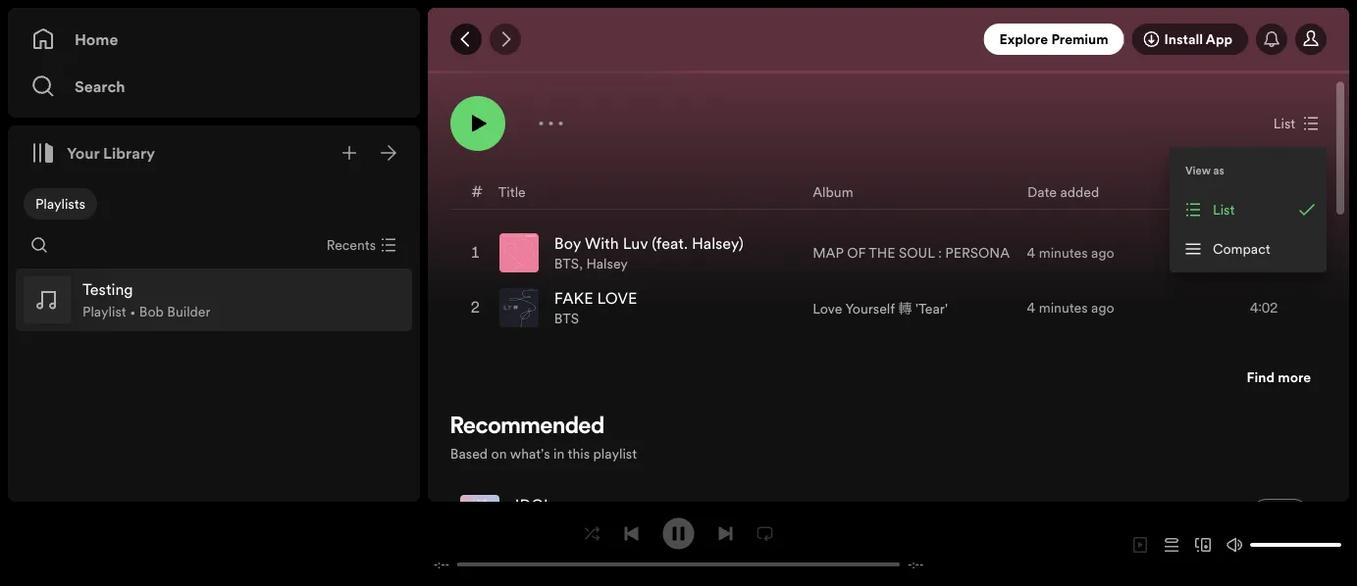 Task type: vqa. For each thing, say whether or not it's contained in the screenshot.
as at the right of the page
yes



Task type: describe. For each thing, give the bounding box(es) containing it.
install app link
[[1132, 24, 1249, 55]]

list item inside main element
[[16, 269, 412, 332]]

testing grid
[[429, 174, 1349, 337]]

of
[[847, 244, 866, 262]]

previous image
[[624, 527, 639, 542]]

'tear'
[[916, 299, 948, 318]]

minutes for boy with luv (feat. halsey)
[[1039, 244, 1088, 262]]

bts inside fake love bts
[[554, 310, 579, 328]]

in
[[554, 444, 565, 463]]

install app
[[1165, 30, 1233, 49]]

4 for fake love
[[1027, 299, 1036, 317]]

group inside main element
[[16, 269, 412, 332]]

Recents, List view field
[[311, 230, 408, 261]]

soul
[[899, 244, 935, 262]]

bts inside boy with luv (feat. halsey) bts , halsey
[[554, 255, 579, 273]]

on
[[491, 444, 507, 463]]

4 minutes ago for boy with luv (feat. halsey)
[[1027, 244, 1115, 262]]

install
[[1165, 30, 1203, 49]]

boy
[[554, 233, 581, 255]]

playlists
[[35, 195, 85, 213]]

1 cell from the left
[[809, 489, 964, 542]]

your library
[[67, 142, 155, 164]]

Playlists checkbox
[[24, 188, 97, 220]]

3 - from the left
[[908, 558, 912, 573]]

explore premium button
[[984, 24, 1124, 55]]

map of the soul : persona
[[813, 244, 1010, 262]]

love
[[813, 299, 843, 318]]

halsey)
[[692, 233, 744, 255]]

idol cell
[[460, 489, 560, 542]]

with
[[585, 233, 619, 255]]

home
[[75, 28, 118, 50]]

1 bts link from the top
[[554, 255, 579, 273]]

recommended
[[450, 416, 605, 440]]

轉
[[899, 299, 912, 318]]

go back image
[[458, 31, 474, 47]]

main element
[[8, 8, 420, 503]]

builder
[[167, 303, 211, 321]]

find
[[1247, 368, 1275, 387]]

as
[[1214, 163, 1225, 178]]

disable repeat image
[[757, 527, 773, 542]]

fake love cell
[[499, 282, 645, 335]]

your library button
[[24, 133, 163, 173]]

top bar and user menu element
[[428, 8, 1350, 71]]

2 :- from the left
[[912, 558, 920, 573]]

fake
[[554, 288, 593, 310]]

2 - from the left
[[445, 558, 450, 573]]

boy with luv (feat. halsey) bts , halsey
[[554, 233, 744, 273]]

map of the soul : persona link
[[813, 244, 1010, 262]]

connect to a device image
[[1196, 538, 1211, 554]]

search link
[[31, 67, 397, 106]]

library
[[103, 142, 155, 164]]

playlist • bob builder
[[82, 303, 211, 321]]

yourself
[[846, 299, 895, 318]]

date added
[[1028, 183, 1099, 201]]

volume high image
[[1227, 538, 1243, 554]]

recents
[[327, 236, 376, 255]]

list inside button
[[1274, 114, 1296, 133]]

ago for fake love
[[1092, 299, 1115, 317]]

luv
[[623, 233, 648, 255]]

list inside button
[[1213, 201, 1235, 219]]

1 - from the left
[[433, 558, 438, 573]]

love yourself 轉 'tear' link
[[813, 298, 948, 318]]

pause image
[[671, 527, 687, 542]]

album
[[813, 183, 854, 201]]

#
[[471, 181, 483, 203]]

# row
[[451, 175, 1326, 210]]

(feat.
[[652, 233, 688, 255]]



Task type: locate. For each thing, give the bounding box(es) containing it.
cell
[[809, 489, 964, 542], [1252, 489, 1310, 542]]

bts left love
[[554, 310, 579, 328]]

map
[[813, 244, 844, 262]]

0 horizontal spatial list
[[1213, 201, 1235, 219]]

app
[[1206, 30, 1233, 49]]

:-
[[438, 558, 445, 573], [912, 558, 920, 573]]

go forward image
[[497, 31, 513, 47]]

column header
[[1263, 175, 1311, 209]]

compact
[[1213, 240, 1271, 259]]

# column header
[[471, 175, 483, 209]]

2 cell from the left
[[1252, 489, 1310, 542]]

1 vertical spatial bts
[[554, 310, 579, 328]]

,
[[579, 255, 583, 273]]

2 bts link from the top
[[554, 310, 579, 328]]

bts link left love
[[554, 310, 579, 328]]

1 horizontal spatial :-
[[912, 558, 920, 573]]

1 vertical spatial minutes
[[1039, 299, 1088, 317]]

premium
[[1052, 30, 1109, 49]]

1 vertical spatial 4 minutes ago
[[1027, 299, 1115, 317]]

minutes
[[1039, 244, 1088, 262], [1039, 299, 1088, 317]]

your
[[67, 142, 99, 164]]

1 bts from the top
[[554, 255, 579, 273]]

search in your library image
[[31, 238, 47, 253]]

ago
[[1092, 244, 1115, 262], [1092, 299, 1115, 317]]

menu containing list
[[1170, 147, 1327, 273]]

title
[[498, 183, 526, 201]]

bts
[[554, 255, 579, 273], [554, 310, 579, 328]]

list item containing playlist
[[16, 269, 412, 332]]

1 minutes from the top
[[1039, 244, 1088, 262]]

testing image
[[450, 0, 678, 51]]

more
[[1278, 368, 1312, 387]]

explore premium
[[1000, 30, 1109, 49]]

2 -:-- from the left
[[908, 558, 924, 573]]

fake love link
[[554, 288, 637, 310]]

ago for boy with luv (feat. halsey)
[[1092, 244, 1115, 262]]

4 for boy with luv (feat. halsey)
[[1027, 244, 1036, 262]]

next image
[[718, 527, 734, 542]]

boy with luv (feat. halsey) link
[[554, 233, 744, 255]]

view as
[[1186, 163, 1225, 178]]

1 :- from the left
[[438, 558, 445, 573]]

what's new image
[[1264, 31, 1280, 47]]

find more
[[1247, 368, 1312, 387]]

this
[[568, 444, 590, 463]]

Disable repeat checkbox
[[749, 519, 781, 550]]

list button
[[1174, 190, 1323, 230]]

List button
[[1266, 108, 1327, 139]]

2 bts from the top
[[554, 310, 579, 328]]

list
[[1274, 114, 1296, 133], [1213, 201, 1235, 219]]

halsey
[[586, 255, 628, 273]]

home link
[[31, 20, 397, 59]]

group containing playlist
[[16, 269, 412, 332]]

0 horizontal spatial -:--
[[433, 558, 450, 573]]

2 minutes from the top
[[1039, 299, 1088, 317]]

bts link
[[554, 255, 579, 273], [554, 310, 579, 328]]

None search field
[[24, 230, 55, 261]]

1 vertical spatial 4
[[1027, 299, 1036, 317]]

compact button
[[1174, 230, 1323, 269]]

1 -:-- from the left
[[433, 558, 450, 573]]

4
[[1027, 244, 1036, 262], [1027, 299, 1036, 317]]

recommended based on what's in this playlist
[[450, 416, 637, 463]]

persona
[[946, 244, 1010, 262]]

1 horizontal spatial list
[[1274, 114, 1296, 133]]

0 vertical spatial ago
[[1092, 244, 1115, 262]]

:
[[938, 244, 942, 262]]

playlist
[[593, 444, 637, 463]]

1 4 from the top
[[1027, 244, 1036, 262]]

bob
[[139, 303, 164, 321]]

3:49
[[1251, 244, 1278, 262]]

playlist
[[82, 303, 126, 321]]

love
[[597, 288, 637, 310]]

0 vertical spatial list
[[1274, 114, 1296, 133]]

menu
[[1170, 147, 1327, 273]]

0 vertical spatial 4 minutes ago
[[1027, 244, 1115, 262]]

view
[[1186, 163, 1211, 178]]

group
[[16, 269, 412, 332]]

none search field inside main element
[[24, 230, 55, 261]]

-
[[433, 558, 438, 573], [445, 558, 450, 573], [908, 558, 912, 573], [920, 558, 924, 573]]

•
[[130, 303, 136, 321]]

fake love bts
[[554, 288, 637, 328]]

find more button
[[1247, 368, 1312, 387]]

explore
[[1000, 30, 1048, 49]]

0 vertical spatial 4
[[1027, 244, 1036, 262]]

idol link
[[515, 495, 552, 517]]

1 horizontal spatial -:--
[[908, 558, 924, 573]]

love yourself 轉 'tear'
[[813, 299, 948, 318]]

4 minutes ago for fake love
[[1027, 299, 1115, 317]]

2 4 from the top
[[1027, 299, 1036, 317]]

date
[[1028, 183, 1057, 201]]

halsey link
[[586, 255, 628, 273]]

bts link inside fake love cell
[[554, 310, 579, 328]]

1 ago from the top
[[1092, 244, 1115, 262]]

idol
[[515, 495, 552, 517]]

2 ago from the top
[[1092, 299, 1115, 317]]

list down as
[[1213, 201, 1235, 219]]

enable shuffle image
[[585, 527, 600, 542]]

bts up fake in the left of the page
[[554, 255, 579, 273]]

0 horizontal spatial :-
[[438, 558, 445, 573]]

list down what's new "image"
[[1274, 114, 1296, 133]]

0 vertical spatial bts
[[554, 255, 579, 273]]

0 horizontal spatial cell
[[809, 489, 964, 542]]

the
[[869, 244, 896, 262]]

2 4 minutes ago from the top
[[1027, 299, 1115, 317]]

1 horizontal spatial cell
[[1252, 489, 1310, 542]]

4 - from the left
[[920, 558, 924, 573]]

boy with luv (feat. halsey) cell
[[499, 227, 752, 280]]

1 vertical spatial bts link
[[554, 310, 579, 328]]

minutes for fake love
[[1039, 299, 1088, 317]]

4:02
[[1251, 299, 1278, 317]]

0 vertical spatial minutes
[[1039, 244, 1088, 262]]

1 vertical spatial list
[[1213, 201, 1235, 219]]

player controls element
[[410, 519, 947, 573]]

-:--
[[433, 558, 450, 573], [908, 558, 924, 573]]

what's
[[510, 444, 550, 463]]

1 vertical spatial ago
[[1092, 299, 1115, 317]]

list item
[[16, 269, 412, 332]]

4 minutes ago
[[1027, 244, 1115, 262], [1027, 299, 1115, 317]]

added
[[1060, 183, 1099, 201]]

search
[[75, 76, 125, 97]]

bts link up fake in the left of the page
[[554, 255, 579, 273]]

1 4 minutes ago from the top
[[1027, 244, 1115, 262]]

0 vertical spatial bts link
[[554, 255, 579, 273]]

based
[[450, 444, 488, 463]]



